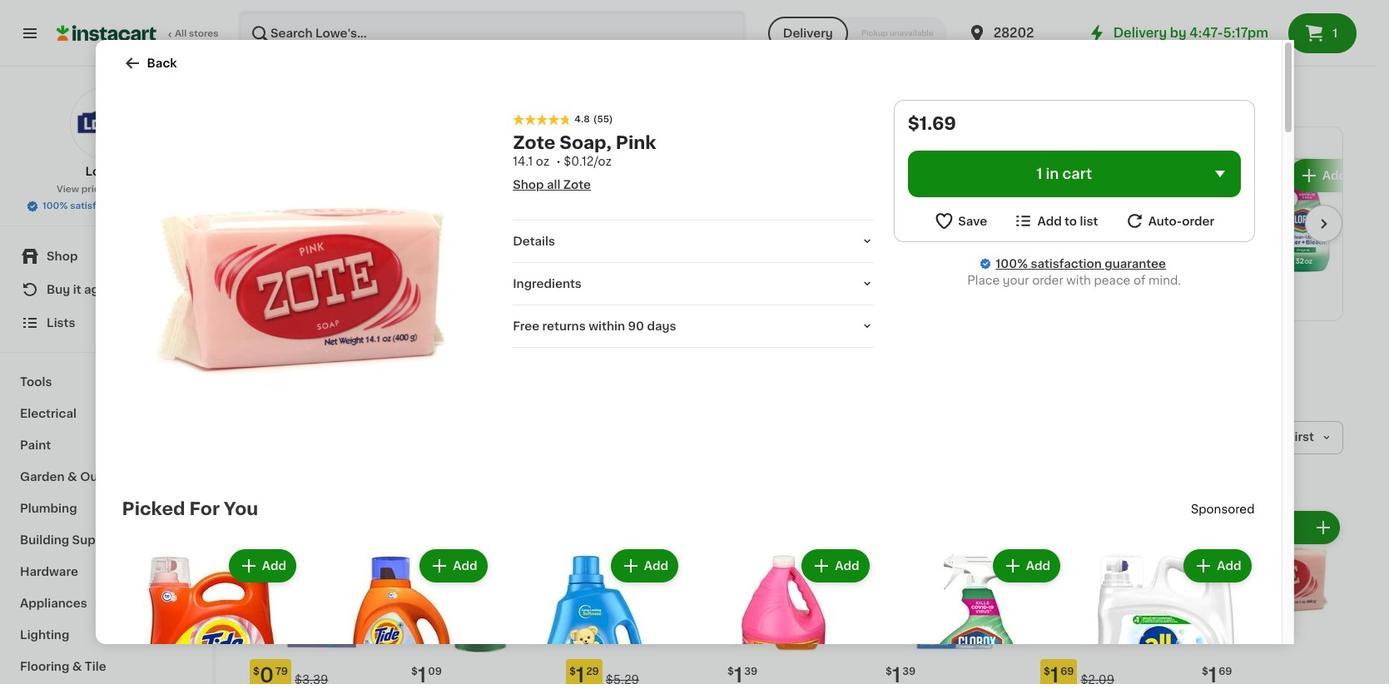 Task type: locate. For each thing, give the bounding box(es) containing it.
$1.69
[[908, 115, 956, 132]]

cleaning left solution
[[320, 369, 373, 380]]

cleaning
[[884, 238, 936, 249], [320, 369, 373, 380]]

100% satisfaction guarantee up with
[[996, 258, 1166, 270]]

0 vertical spatial guarantee
[[128, 201, 176, 211]]

electrical link
[[10, 398, 202, 430]]

disinfecting for wipes,
[[884, 204, 955, 216]]

0 vertical spatial 100% satisfaction guarantee
[[43, 201, 176, 211]]

0 horizontal spatial ct
[[1151, 238, 1163, 249]]

0 vertical spatial wipes,
[[884, 221, 923, 233]]

$1.69 original price: $2.09 element
[[1041, 659, 1185, 684]]

nsored up remove zote soap, pink image
[[1214, 504, 1255, 515]]

$ inside 'element'
[[253, 667, 260, 677]]

outdoors
[[80, 471, 137, 483]]

clorox for clorox disinfecting wipes
[[1125, 188, 1163, 199]]

again
[[84, 284, 117, 296]]

1 horizontal spatial 1
[[1266, 522, 1271, 533]]

100% satisfaction guarantee link
[[996, 256, 1166, 272]]

disinfecting up bleach
[[884, 204, 955, 216]]

save
[[958, 215, 987, 227]]

clorox up auto-
[[1125, 188, 1163, 199]]

peace
[[1094, 275, 1131, 286]]

spo nsored
[[608, 218, 659, 227], [1191, 504, 1255, 515]]

0 vertical spatial order
[[1182, 215, 1215, 227]]

to
[[1065, 215, 1077, 227]]

1 horizontal spatial delivery
[[1114, 27, 1167, 39]]

tools link
[[10, 366, 202, 398]]

1 vertical spatial all
[[270, 369, 285, 380]]

2 39 from the left
[[902, 667, 916, 677]]

0 vertical spatial 79
[[907, 163, 920, 173]]

kills 99.9% of cold & flu viruses. image
[[251, 127, 594, 320]]

1 horizontal spatial order
[[1182, 215, 1215, 227]]

100% down view
[[43, 201, 68, 211]]

delivery button
[[768, 17, 848, 50]]

add to list
[[1038, 215, 1098, 227]]

1 vertical spatial spo nsored
[[1191, 504, 1255, 515]]

hardware link
[[10, 556, 202, 588]]

0 horizontal spatial wipes,
[[884, 221, 923, 233]]

guarantee down policy
[[128, 201, 176, 211]]

1 vertical spatial &
[[72, 661, 82, 673]]

clorox inside "clorox disinfecting wipes"
[[1125, 188, 1163, 199]]

lemon
[[918, 254, 958, 266]]

0 horizontal spatial clorox
[[884, 188, 922, 199]]

1 vertical spatial ct
[[1274, 522, 1286, 533]]

(34k)
[[1187, 221, 1220, 233]]

view pricing policy link
[[57, 183, 156, 196]]

appliances link
[[10, 588, 202, 619]]

1 horizontal spatial all
[[270, 369, 285, 380]]

0 horizontal spatial guarantee
[[128, 201, 176, 211]]

delivery by 4:47-5:17pm link
[[1087, 23, 1269, 43]]

0 horizontal spatial 100% satisfaction guarantee
[[43, 201, 176, 211]]

0 vertical spatial spo nsored
[[608, 218, 659, 227]]

add
[[1081, 170, 1105, 182], [1323, 170, 1347, 182], [1038, 215, 1062, 227], [262, 560, 286, 572], [453, 560, 477, 572], [644, 560, 668, 572], [835, 560, 859, 572], [1026, 560, 1051, 572], [1217, 560, 1242, 572]]

1 horizontal spatial nsored
[[1214, 504, 1255, 515]]

your
[[1003, 275, 1029, 286]]

1 vertical spatial order
[[1032, 275, 1064, 286]]

1 horizontal spatial spo nsored
[[1191, 504, 1255, 515]]

wipes,
[[884, 221, 923, 233], [939, 238, 978, 249]]

paint
[[20, 440, 51, 451]]

cleaning solution
[[320, 369, 426, 380]]

& right garden
[[67, 471, 77, 483]]

you
[[224, 500, 258, 518]]

0 horizontal spatial satisfaction
[[70, 201, 126, 211]]

1 horizontal spatial ct
[[1274, 522, 1286, 533]]

1 vertical spatial free
[[513, 321, 540, 332]]

2 clorox from the left
[[1125, 188, 1163, 199]]

nsored up details button
[[626, 218, 659, 227]]

shop for shop
[[47, 251, 78, 262]]

0 vertical spatial spo
[[608, 218, 626, 227]]

1 vertical spatial cleaning
[[320, 369, 373, 380]]

28202
[[994, 27, 1034, 39]]

ct left increment quantity of zote soap, pink icon
[[1274, 522, 1286, 533]]

satisfaction
[[70, 201, 126, 211], [1031, 258, 1102, 270]]

cleaning up crisp
[[884, 238, 936, 249]]

ct inside group
[[1274, 522, 1286, 533]]

1 clorox from the left
[[884, 188, 922, 199]]

1 horizontal spatial cleaning
[[884, 238, 936, 249]]

0 vertical spatial shop
[[513, 179, 544, 191]]

returns
[[542, 321, 586, 332]]

shop down 14.1
[[513, 179, 544, 191]]

spo nsored up remove zote soap, pink image
[[1191, 504, 1255, 515]]

& left tile
[[72, 661, 82, 673]]

4.8 (55)
[[575, 115, 613, 124]]

0 vertical spatial nsored
[[626, 218, 659, 227]]

100% satisfaction guarantee inside 100% satisfaction guarantee button
[[43, 201, 176, 211]]

back button
[[122, 53, 177, 73]]

1 horizontal spatial 100%
[[996, 258, 1028, 270]]

ct right 225
[[1151, 238, 1163, 249]]

1 in cart field
[[908, 151, 1241, 197]]

nsored
[[626, 218, 659, 227], [1214, 504, 1255, 515]]

4.8
[[575, 115, 590, 124]]

add button
[[1050, 161, 1114, 191], [1291, 161, 1355, 191], [230, 551, 295, 581], [421, 551, 486, 581], [612, 551, 677, 581], [804, 551, 868, 581], [995, 551, 1059, 581], [1186, 551, 1250, 581]]

1 horizontal spatial shop
[[513, 179, 544, 191]]

0 horizontal spatial order
[[1032, 275, 1064, 286]]

list
[[1080, 215, 1098, 227]]

order
[[1182, 215, 1215, 227], [1032, 275, 1064, 286]]

clorox down $ 7 79
[[884, 188, 922, 199]]

0 vertical spatial 1
[[1333, 27, 1338, 39]]

lists link
[[10, 306, 202, 340]]

★★★★★
[[513, 114, 571, 126], [513, 114, 571, 126], [1125, 221, 1184, 233], [1125, 221, 1184, 233], [884, 238, 942, 249], [884, 238, 942, 249]]

clorox
[[884, 188, 922, 199], [1125, 188, 1163, 199]]

0 vertical spatial all
[[175, 29, 187, 38]]

2 horizontal spatial 1
[[1333, 27, 1338, 39]]

clorox image
[[608, 156, 638, 186]]

1 inside 'button'
[[1333, 27, 1338, 39]]

wipes, up crisp
[[884, 221, 923, 233]]

39
[[744, 667, 758, 677], [902, 667, 916, 677]]

1 vertical spatial 100%
[[996, 258, 1028, 270]]

tools
[[20, 376, 52, 388]]

1 39 from the left
[[744, 667, 758, 677]]

all for all
[[270, 369, 285, 380]]

0 vertical spatial free
[[970, 221, 995, 233]]

satisfaction up place your order with peace of mind.
[[1031, 258, 1102, 270]]

zote
[[563, 179, 591, 191]]

1 inside field
[[1036, 167, 1043, 181]]

plumbing link
[[10, 493, 202, 524]]

0 horizontal spatial shop
[[47, 251, 78, 262]]

0 horizontal spatial free
[[513, 321, 540, 332]]

0 vertical spatial 100%
[[43, 201, 68, 211]]

1 horizontal spatial free
[[970, 221, 995, 233]]

1 vertical spatial 1
[[1036, 167, 1043, 181]]

&
[[67, 471, 77, 483], [72, 661, 82, 673]]

2 vertical spatial 1
[[1266, 522, 1271, 533]]

1 horizontal spatial disinfecting
[[1125, 204, 1196, 216]]

clorox disinfecting wipes
[[1125, 188, 1236, 216]]

clorox inside clorox disinfecting wipes, bleach free cleaning wipes, crisp lemon
[[884, 188, 922, 199]]

1
[[1333, 27, 1338, 39], [1036, 167, 1043, 181], [1266, 522, 1271, 533]]

all stores link
[[57, 10, 220, 57]]

delivery for delivery by 4:47-5:17pm
[[1114, 27, 1167, 39]]

(55)
[[593, 115, 613, 124]]

spo nsored down clorox image
[[608, 218, 659, 227]]

delivery for delivery
[[783, 27, 833, 39]]

shop link
[[10, 240, 202, 273]]

100% up your at the right
[[996, 258, 1028, 270]]

100% satisfaction guarantee
[[43, 201, 176, 211], [996, 258, 1166, 270]]

building supplies
[[20, 534, 124, 546]]

100% satisfaction guarantee button
[[26, 196, 186, 213]]

2 disinfecting from the left
[[1125, 204, 1196, 216]]

with
[[1067, 275, 1091, 286]]

1 horizontal spatial 69
[[1219, 667, 1232, 677]]

pricing
[[81, 185, 114, 194]]

delivery inside button
[[783, 27, 833, 39]]

satisfaction down pricing
[[70, 201, 126, 211]]

ingredients button
[[513, 276, 874, 292]]

1 horizontal spatial satisfaction
[[1031, 258, 1102, 270]]

1 vertical spatial wipes,
[[939, 238, 978, 249]]

paint link
[[10, 430, 202, 461]]

1 horizontal spatial guarantee
[[1105, 258, 1166, 270]]

$1.29 original price: $5.29 element
[[566, 659, 711, 684]]

100% inside button
[[43, 201, 68, 211]]

28202 button
[[967, 10, 1067, 57]]

None search field
[[238, 10, 746, 57]]

spo
[[608, 218, 626, 227], [1191, 504, 1214, 515]]

0 vertical spatial &
[[67, 471, 77, 483]]

lowe's logo image
[[70, 87, 143, 160]]

0 vertical spatial cleaning
[[884, 238, 936, 249]]

0 horizontal spatial 100%
[[43, 201, 68, 211]]

0 horizontal spatial 69
[[1061, 667, 1074, 677]]

wipes, down bleach
[[939, 238, 978, 249]]

$ inside $ 7 79
[[887, 163, 894, 173]]

1 vertical spatial guarantee
[[1105, 258, 1166, 270]]

1 vertical spatial 79
[[275, 667, 288, 677]]

0 horizontal spatial 1
[[1036, 167, 1043, 181]]

2 69 from the left
[[1219, 667, 1232, 677]]

1 horizontal spatial 100% satisfaction guarantee
[[996, 258, 1166, 270]]

remove zote soap, pink image
[[1219, 518, 1239, 538]]

0 horizontal spatial 39
[[744, 667, 758, 677]]

supplies
[[72, 534, 124, 546]]

1 horizontal spatial clorox
[[1125, 188, 1163, 199]]

0 vertical spatial ct
[[1151, 238, 1163, 249]]

1 horizontal spatial spo
[[1191, 504, 1214, 515]]

1 69 from the left
[[1061, 667, 1074, 677]]

0 horizontal spatial 79
[[275, 667, 288, 677]]

0 horizontal spatial delivery
[[783, 27, 833, 39]]

shop up buy
[[47, 251, 78, 262]]

disinfecting inside clorox disinfecting wipes, bleach free cleaning wipes, crisp lemon
[[884, 204, 955, 216]]

0 vertical spatial satisfaction
[[70, 201, 126, 211]]

zote soap, pink image
[[135, 113, 482, 460]]

disinfecting inside "clorox disinfecting wipes"
[[1125, 204, 1196, 216]]

back
[[147, 57, 177, 69]]

guarantee up of
[[1105, 258, 1166, 270]]

product group
[[1199, 508, 1344, 684], [122, 546, 300, 684], [313, 546, 491, 684], [504, 546, 682, 684], [695, 546, 873, 684], [886, 546, 1064, 684], [1077, 546, 1255, 684]]

1 vertical spatial shop
[[47, 251, 78, 262]]

0 horizontal spatial spo
[[608, 218, 626, 227]]

1 for 1
[[1333, 27, 1338, 39]]

0 horizontal spatial all
[[175, 29, 187, 38]]

soap,
[[560, 134, 612, 152]]

1 disinfecting from the left
[[884, 204, 955, 216]]

1 horizontal spatial 79
[[907, 163, 920, 173]]

0 horizontal spatial disinfecting
[[884, 204, 955, 216]]

of
[[1134, 275, 1146, 286]]

free
[[970, 221, 995, 233], [513, 321, 540, 332]]

disinfecting up 225 ct
[[1125, 204, 1196, 216]]

0 horizontal spatial cleaning
[[320, 369, 373, 380]]

14.1 oz • $0.12/oz
[[513, 156, 612, 167]]

1 horizontal spatial 39
[[902, 667, 916, 677]]

5:17pm
[[1223, 27, 1269, 39]]

free up (33.9k)
[[970, 221, 995, 233]]

100% satisfaction guarantee down view pricing policy 'link'
[[43, 201, 176, 211]]

free left returns
[[513, 321, 540, 332]]



Task type: vqa. For each thing, say whether or not it's contained in the screenshot.
ACCEPTS EBT
no



Task type: describe. For each thing, give the bounding box(es) containing it.
garden & outdoors
[[20, 471, 137, 483]]

garden & outdoors link
[[10, 461, 202, 493]]

disinfecting for wipes
[[1125, 204, 1196, 216]]

tile
[[85, 661, 106, 673]]

lowe's link
[[70, 87, 143, 180]]

solution
[[376, 369, 426, 380]]

save button
[[934, 211, 987, 231]]

225
[[1125, 238, 1148, 249]]

all for all stores
[[175, 29, 187, 38]]

free inside clorox disinfecting wipes, bleach free cleaning wipes, crisp lemon
[[970, 221, 995, 233]]

place
[[968, 275, 1000, 286]]

29
[[586, 667, 599, 677]]

0 horizontal spatial nsored
[[626, 218, 659, 227]]

buy
[[47, 284, 70, 296]]

(33.9k)
[[946, 238, 989, 249]]

add to list button
[[1013, 211, 1098, 231]]

all
[[547, 179, 561, 191]]

pink
[[616, 134, 656, 152]]

clorox disinfecting wipes, bleach free cleaning wipes, crisp lemon
[[884, 188, 995, 266]]

policy
[[117, 185, 146, 194]]

details button
[[513, 233, 874, 250]]

auto-order
[[1148, 215, 1215, 227]]

delivery by 4:47-5:17pm
[[1114, 27, 1269, 39]]

instacart logo image
[[57, 23, 156, 43]]

& for garden
[[67, 471, 77, 483]]

shop all zote
[[513, 179, 591, 191]]

09
[[428, 667, 442, 677]]

14.1
[[513, 156, 533, 167]]

90
[[628, 321, 644, 332]]

1 for 1 in cart
[[1036, 167, 1043, 181]]

building
[[20, 534, 69, 546]]

order inside auto-order button
[[1182, 215, 1215, 227]]

hardware
[[20, 566, 78, 578]]

view
[[57, 185, 79, 194]]

ct for 225 ct
[[1151, 238, 1163, 249]]

details
[[513, 236, 555, 247]]

buy it again link
[[10, 273, 202, 306]]

$0.12/oz
[[564, 156, 612, 167]]

add link
[[1244, 156, 1389, 292]]

1 vertical spatial 100% satisfaction guarantee
[[996, 258, 1166, 270]]

free returns within 90 days
[[513, 321, 676, 332]]

lighting
[[20, 629, 69, 641]]

1 for 1 ct
[[1266, 522, 1271, 533]]

within
[[589, 321, 625, 332]]

buy it again
[[47, 284, 117, 296]]

auto-order button
[[1124, 211, 1215, 231]]

plumbing
[[20, 503, 77, 514]]

& for flooring
[[72, 661, 82, 673]]

shop for shop all zote
[[513, 179, 544, 191]]

lists
[[47, 317, 75, 329]]

lowe's
[[85, 166, 127, 177]]

increment quantity of zote soap, pink image
[[1314, 518, 1334, 538]]

for
[[189, 500, 220, 518]]

0 horizontal spatial spo nsored
[[608, 218, 659, 227]]

cleaning inside clorox disinfecting wipes, bleach free cleaning wipes, crisp lemon
[[884, 238, 936, 249]]

$0.79 original price: $3.39 element
[[250, 659, 395, 684]]

$ 7 79
[[887, 163, 920, 182]]

1 vertical spatial nsored
[[1214, 504, 1255, 515]]

1 vertical spatial satisfaction
[[1031, 258, 1102, 270]]

building supplies link
[[10, 524, 202, 556]]

1 horizontal spatial wipes,
[[939, 238, 978, 249]]

appliances
[[20, 598, 87, 609]]

picked
[[122, 500, 185, 518]]

days
[[647, 321, 676, 332]]

cleaning solution link
[[308, 361, 438, 388]]

zote soap, pink
[[513, 134, 656, 152]]

it
[[73, 284, 81, 296]]

zote
[[513, 134, 555, 152]]

cart
[[1063, 167, 1092, 181]]

ct for 1 ct
[[1274, 522, 1286, 533]]

79 inside $0.79 original price: $3.39 'element'
[[275, 667, 288, 677]]

product group containing 1 ct
[[1199, 508, 1344, 684]]

1 ct
[[1266, 522, 1286, 533]]

1 button
[[1289, 13, 1357, 53]]

clorox for clorox disinfecting wipes, bleach free cleaning wipes, crisp lemon
[[884, 188, 922, 199]]

in
[[1046, 167, 1059, 181]]

4:47-
[[1190, 27, 1223, 39]]

ingredients
[[513, 278, 582, 290]]

service type group
[[768, 17, 947, 50]]

225 ct
[[1125, 238, 1163, 249]]

flooring & tile link
[[10, 651, 202, 683]]

flooring & tile
[[20, 661, 106, 673]]

79 inside $ 7 79
[[907, 163, 920, 173]]

by
[[1170, 27, 1187, 39]]

picked for you
[[122, 500, 258, 518]]

stores
[[189, 29, 219, 38]]

satisfaction inside button
[[70, 201, 126, 211]]

add inside button
[[1038, 215, 1062, 227]]

garden
[[20, 471, 65, 483]]

7
[[894, 163, 906, 182]]

lighting link
[[10, 619, 202, 651]]

1 vertical spatial spo
[[1191, 504, 1214, 515]]

1 in cart
[[1036, 167, 1092, 181]]

69 inside product group
[[1219, 667, 1232, 677]]

mind.
[[1149, 275, 1181, 286]]

crisp
[[884, 254, 915, 266]]

all link
[[253, 361, 301, 388]]

oz
[[536, 156, 550, 167]]

guarantee inside button
[[128, 201, 176, 211]]

flooring
[[20, 661, 69, 673]]

place your order with peace of mind.
[[968, 275, 1181, 286]]

(55) button
[[593, 113, 613, 127]]



